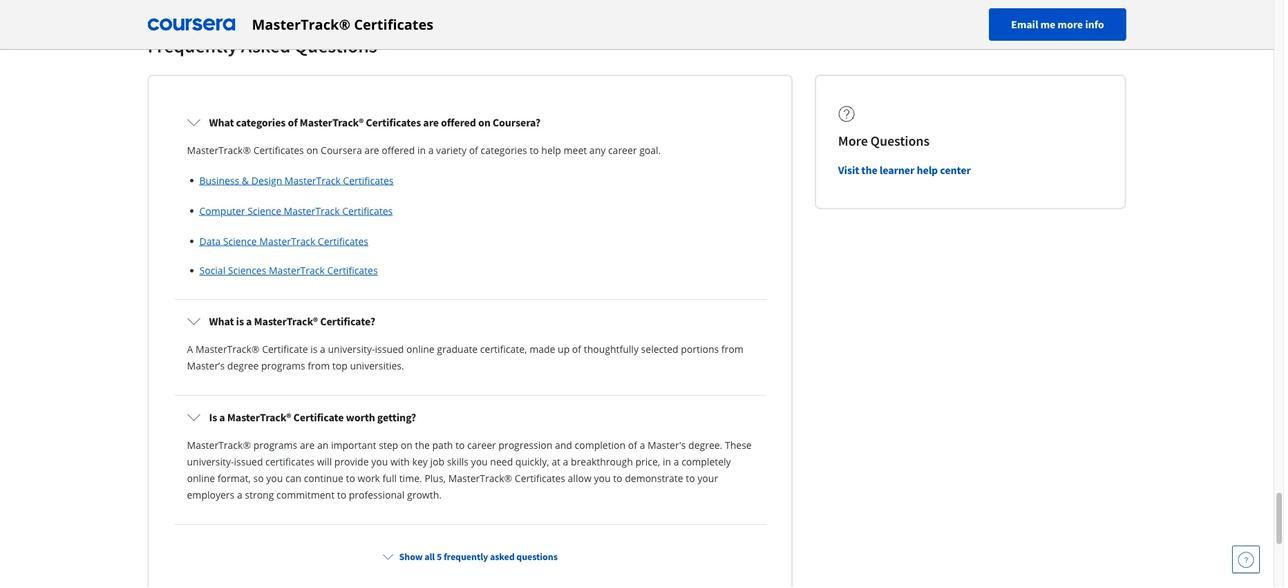 Task type: locate. For each thing, give the bounding box(es) containing it.
help left 'center'
[[917, 163, 938, 177]]

master's
[[648, 439, 686, 452]]

offered down what categories of mastertrack® certificates are offered on coursera?
[[382, 144, 415, 157]]

asked
[[241, 34, 291, 58]]

are up mastertrack® certificates on coursera are offered in a variety of categories to help meet any career goal.
[[423, 116, 439, 129]]

2 what from the top
[[209, 315, 234, 329]]

1 horizontal spatial from
[[722, 343, 744, 356]]

email
[[1011, 18, 1039, 31]]

growth.
[[407, 489, 442, 502]]

0 vertical spatial on
[[478, 116, 491, 129]]

issued inside "mastertrack® programs are an important step on the path to career progression and completion of a master's degree. these university-issued certificates will provide you with key job skills you need quickly, at a breakthrough price, in a completely online format, so you can continue to work full time. plus, mastertrack® certificates allow you to demonstrate to your employers a strong commitment to professional growth."
[[234, 455, 263, 469]]

meet
[[564, 144, 587, 157]]

me
[[1041, 18, 1056, 31]]

on up with
[[401, 439, 413, 452]]

more questions
[[839, 132, 930, 150]]

university- up top
[[328, 343, 375, 356]]

mastertrack
[[285, 174, 341, 187], [284, 204, 340, 218], [260, 235, 315, 248], [269, 264, 325, 277]]

commitment
[[277, 489, 335, 502]]

key
[[412, 455, 428, 469]]

the up key
[[415, 439, 430, 452]]

what for what categories of mastertrack® certificates are offered on coursera?
[[209, 116, 234, 129]]

are left an
[[300, 439, 315, 452]]

you
[[371, 455, 388, 469], [471, 455, 488, 469], [266, 472, 283, 485], [594, 472, 611, 485]]

your
[[698, 472, 718, 485]]

computer science mastertrack certificates
[[199, 204, 393, 218]]

of
[[288, 116, 298, 129], [469, 144, 478, 157], [572, 343, 581, 356], [628, 439, 637, 452]]

from right portions
[[722, 343, 744, 356]]

0 horizontal spatial help
[[542, 144, 561, 157]]

of right up
[[572, 343, 581, 356]]

1 vertical spatial science
[[223, 235, 257, 248]]

mastertrack down business & design mastertrack certificates link
[[284, 204, 340, 218]]

asked
[[490, 551, 515, 564]]

on inside what categories of mastertrack® certificates are offered on coursera? dropdown button
[[478, 116, 491, 129]]

0 horizontal spatial issued
[[234, 455, 263, 469]]

1 vertical spatial programs
[[253, 439, 297, 452]]

1 vertical spatial issued
[[234, 455, 263, 469]]

is down what is a mastertrack® certificate?
[[311, 343, 318, 356]]

1 horizontal spatial are
[[365, 144, 379, 157]]

coursera image
[[148, 13, 235, 36]]

certificates
[[266, 455, 315, 469]]

are down what categories of mastertrack® certificates are offered on coursera?
[[365, 144, 379, 157]]

are
[[423, 116, 439, 129], [365, 144, 379, 157], [300, 439, 315, 452]]

of inside "mastertrack® programs are an important step on the path to career progression and completion of a master's degree. these university-issued certificates will provide you with key job skills you need quickly, at a breakthrough price, in a completely online format, so you can continue to work full time. plus, mastertrack® certificates allow you to demonstrate to your employers a strong commitment to professional growth."
[[628, 439, 637, 452]]

certificate up an
[[293, 411, 344, 425]]

mastertrack® certificates on coursera are offered in a variety of categories to help meet any career goal.
[[187, 144, 661, 157]]

help left meet
[[542, 144, 561, 157]]

online up employers
[[187, 472, 215, 485]]

list containing business & design mastertrack certificates
[[193, 172, 753, 278]]

1 horizontal spatial in
[[663, 455, 671, 469]]

0 vertical spatial certificate
[[262, 343, 308, 356]]

work
[[358, 472, 380, 485]]

getting?
[[377, 411, 416, 425]]

in
[[418, 144, 426, 157], [663, 455, 671, 469]]

science
[[248, 204, 281, 218], [223, 235, 257, 248]]

0 horizontal spatial are
[[300, 439, 315, 452]]

0 vertical spatial online
[[407, 343, 435, 356]]

science right data
[[223, 235, 257, 248]]

is inside dropdown button
[[236, 315, 244, 329]]

0 horizontal spatial from
[[308, 359, 330, 372]]

master's
[[187, 359, 225, 372]]

0 horizontal spatial on
[[307, 144, 318, 157]]

1 horizontal spatial is
[[311, 343, 318, 356]]

categories inside dropdown button
[[236, 116, 286, 129]]

strong
[[245, 489, 274, 502]]

university-
[[328, 343, 375, 356], [187, 455, 234, 469]]

0 vertical spatial career
[[608, 144, 637, 157]]

of right the variety
[[469, 144, 478, 157]]

online inside a mastertrack® certificate is a university-issued online graduate certificate, made up of thoughtfully selected portions from master's degree programs from top universities.
[[407, 343, 435, 356]]

1 horizontal spatial issued
[[375, 343, 404, 356]]

0 vertical spatial programs
[[261, 359, 305, 372]]

worth
[[346, 411, 375, 425]]

to down continue
[[337, 489, 346, 502]]

portions
[[681, 343, 719, 356]]

1 horizontal spatial university-
[[328, 343, 375, 356]]

continue
[[304, 472, 344, 485]]

mastertrack up social sciences mastertrack certificates on the top of page
[[260, 235, 315, 248]]

career up the need
[[467, 439, 496, 452]]

categories up the design at the left
[[236, 116, 286, 129]]

is a mastertrack® certificate worth getting?
[[209, 411, 416, 425]]

a down the certificate?
[[320, 343, 326, 356]]

can
[[286, 472, 301, 485]]

in inside "mastertrack® programs are an important step on the path to career progression and completion of a master's degree. these university-issued certificates will provide you with key job skills you need quickly, at a breakthrough price, in a completely online format, so you can continue to work full time. plus, mastertrack® certificates allow you to demonstrate to your employers a strong commitment to professional growth."
[[663, 455, 671, 469]]

issued up universities.
[[375, 343, 404, 356]]

categories down coursera?
[[481, 144, 527, 157]]

the right visit
[[862, 163, 878, 177]]

of inside dropdown button
[[288, 116, 298, 129]]

university- up format,
[[187, 455, 234, 469]]

the
[[862, 163, 878, 177], [415, 439, 430, 452]]

certificate down what is a mastertrack® certificate?
[[262, 343, 308, 356]]

learner
[[880, 163, 915, 177]]

on inside "mastertrack® programs are an important step on the path to career progression and completion of a master's degree. these university-issued certificates will provide you with key job skills you need quickly, at a breakthrough price, in a completely online format, so you can continue to work full time. plus, mastertrack® certificates allow you to demonstrate to your employers a strong commitment to professional growth."
[[401, 439, 413, 452]]

0 vertical spatial what
[[209, 116, 234, 129]]

collapsed list
[[171, 98, 769, 528]]

0 vertical spatial science
[[248, 204, 281, 218]]

graduate
[[437, 343, 478, 356]]

questions
[[517, 551, 558, 564]]

0 horizontal spatial offered
[[382, 144, 415, 157]]

0 horizontal spatial is
[[236, 315, 244, 329]]

mastertrack® programs are an important step on the path to career progression and completion of a master's degree. these university-issued certificates will provide you with key job skills you need quickly, at a breakthrough price, in a completely online format, so you can continue to work full time. plus, mastertrack® certificates allow you to demonstrate to your employers a strong commitment to professional growth.
[[187, 439, 752, 502]]

show all 5 frequently asked questions
[[399, 551, 558, 564]]

goal.
[[640, 144, 661, 157]]

0 horizontal spatial online
[[187, 472, 215, 485]]

email me more info button
[[989, 8, 1127, 41]]

1 horizontal spatial help
[[917, 163, 938, 177]]

1 horizontal spatial offered
[[441, 116, 476, 129]]

are inside dropdown button
[[423, 116, 439, 129]]

0 horizontal spatial in
[[418, 144, 426, 157]]

in down master's
[[663, 455, 671, 469]]

you down step
[[371, 455, 388, 469]]

help center image
[[1238, 552, 1255, 568]]

computer
[[199, 204, 245, 218]]

of up price,
[[628, 439, 637, 452]]

mastertrack down data science mastertrack certificates
[[269, 264, 325, 277]]

1 vertical spatial help
[[917, 163, 938, 177]]

1 vertical spatial career
[[467, 439, 496, 452]]

is a mastertrack® certificate worth getting? button
[[176, 398, 765, 437]]

a
[[428, 144, 434, 157], [246, 315, 252, 329], [320, 343, 326, 356], [219, 411, 225, 425], [640, 439, 645, 452], [563, 455, 569, 469], [674, 455, 679, 469], [237, 489, 242, 502]]

1 horizontal spatial the
[[862, 163, 878, 177]]

offered up the variety
[[441, 116, 476, 129]]

0 vertical spatial are
[[423, 116, 439, 129]]

quickly,
[[516, 455, 549, 469]]

2 vertical spatial are
[[300, 439, 315, 452]]

what
[[209, 116, 234, 129], [209, 315, 234, 329]]

0 vertical spatial is
[[236, 315, 244, 329]]

1 vertical spatial offered
[[382, 144, 415, 157]]

categories
[[236, 116, 286, 129], [481, 144, 527, 157]]

0 vertical spatial issued
[[375, 343, 404, 356]]

issued
[[375, 343, 404, 356], [234, 455, 263, 469]]

a up degree
[[246, 315, 252, 329]]

of up business & design mastertrack certificates link
[[288, 116, 298, 129]]

what up master's
[[209, 315, 234, 329]]

frequently
[[148, 34, 237, 58]]

breakthrough
[[571, 455, 633, 469]]

1 vertical spatial the
[[415, 439, 430, 452]]

1 vertical spatial questions
[[871, 132, 930, 150]]

career inside "mastertrack® programs are an important step on the path to career progression and completion of a master's degree. these university-issued certificates will provide you with key job skills you need quickly, at a breakthrough price, in a completely online format, so you can continue to work full time. plus, mastertrack® certificates allow you to demonstrate to your employers a strong commitment to professional growth."
[[467, 439, 496, 452]]

0 horizontal spatial career
[[467, 439, 496, 452]]

on left coursera?
[[478, 116, 491, 129]]

0 horizontal spatial the
[[415, 439, 430, 452]]

2 horizontal spatial are
[[423, 116, 439, 129]]

business & design mastertrack certificates
[[199, 174, 394, 187]]

what up business
[[209, 116, 234, 129]]

a right is
[[219, 411, 225, 425]]

programs right degree
[[261, 359, 305, 372]]

to left your
[[686, 472, 695, 485]]

1 horizontal spatial career
[[608, 144, 637, 157]]

offered
[[441, 116, 476, 129], [382, 144, 415, 157]]

2 horizontal spatial on
[[478, 116, 491, 129]]

programs up certificates
[[253, 439, 297, 452]]

online left graduate at the left of page
[[407, 343, 435, 356]]

1 vertical spatial university-
[[187, 455, 234, 469]]

career
[[608, 144, 637, 157], [467, 439, 496, 452]]

social sciences mastertrack certificates link
[[199, 264, 378, 277]]

0 horizontal spatial categories
[[236, 116, 286, 129]]

from left top
[[308, 359, 330, 372]]

1 vertical spatial online
[[187, 472, 215, 485]]

completely
[[682, 455, 731, 469]]

0 vertical spatial in
[[418, 144, 426, 157]]

0 vertical spatial help
[[542, 144, 561, 157]]

0 horizontal spatial university-
[[187, 455, 234, 469]]

0 vertical spatial categories
[[236, 116, 286, 129]]

programs inside "mastertrack® programs are an important step on the path to career progression and completion of a master's degree. these university-issued certificates will provide you with key job skills you need quickly, at a breakthrough price, in a completely online format, so you can continue to work full time. plus, mastertrack® certificates allow you to demonstrate to your employers a strong commitment to professional growth."
[[253, 439, 297, 452]]

to
[[530, 144, 539, 157], [456, 439, 465, 452], [346, 472, 355, 485], [613, 472, 623, 485], [686, 472, 695, 485], [337, 489, 346, 502]]

of inside a mastertrack® certificate is a university-issued online graduate certificate, made up of thoughtfully selected portions from master's degree programs from top universities.
[[572, 343, 581, 356]]

0 vertical spatial university-
[[328, 343, 375, 356]]

and
[[555, 439, 572, 452]]

1 vertical spatial what
[[209, 315, 234, 329]]

0 vertical spatial offered
[[441, 116, 476, 129]]

science down the design at the left
[[248, 204, 281, 218]]

0 horizontal spatial questions
[[295, 34, 377, 58]]

certificate
[[262, 343, 308, 356], [293, 411, 344, 425]]

top
[[332, 359, 348, 372]]

what is a mastertrack® certificate?
[[209, 315, 376, 329]]

1 what from the top
[[209, 116, 234, 129]]

online inside "mastertrack® programs are an important step on the path to career progression and completion of a master's degree. these university-issued certificates will provide you with key job skills you need quickly, at a breakthrough price, in a completely online format, so you can continue to work full time. plus, mastertrack® certificates allow you to demonstrate to your employers a strong commitment to professional growth."
[[187, 472, 215, 485]]

career right any
[[608, 144, 637, 157]]

science for data
[[223, 235, 257, 248]]

1 horizontal spatial on
[[401, 439, 413, 452]]

on
[[478, 116, 491, 129], [307, 144, 318, 157], [401, 439, 413, 452]]

is
[[209, 411, 217, 425]]

plus,
[[425, 472, 446, 485]]

mastertrack for social
[[269, 264, 325, 277]]

completion
[[575, 439, 626, 452]]

is up degree
[[236, 315, 244, 329]]

professional
[[349, 489, 405, 502]]

1 vertical spatial categories
[[481, 144, 527, 157]]

social
[[199, 264, 226, 277]]

issued up so
[[234, 455, 263, 469]]

0 vertical spatial questions
[[295, 34, 377, 58]]

on left coursera
[[307, 144, 318, 157]]

1 horizontal spatial online
[[407, 343, 435, 356]]

1 vertical spatial certificate
[[293, 411, 344, 425]]

1 vertical spatial on
[[307, 144, 318, 157]]

a up price,
[[640, 439, 645, 452]]

1 vertical spatial in
[[663, 455, 671, 469]]

up
[[558, 343, 570, 356]]

any
[[590, 144, 606, 157]]

list
[[193, 172, 753, 278]]

in left the variety
[[418, 144, 426, 157]]

1 vertical spatial is
[[311, 343, 318, 356]]

2 vertical spatial on
[[401, 439, 413, 452]]



Task type: vqa. For each thing, say whether or not it's contained in the screenshot.
"WEEK 4" link
no



Task type: describe. For each thing, give the bounding box(es) containing it.
degree
[[227, 359, 259, 372]]

business
[[199, 174, 239, 187]]

mastertrack® inside dropdown button
[[227, 411, 291, 425]]

time.
[[399, 472, 422, 485]]

issued inside a mastertrack® certificate is a university-issued online graduate certificate, made up of thoughtfully selected portions from master's degree programs from top universities.
[[375, 343, 404, 356]]

offered inside dropdown button
[[441, 116, 476, 129]]

&
[[242, 174, 249, 187]]

thoughtfully
[[584, 343, 639, 356]]

data science mastertrack certificates
[[199, 235, 368, 248]]

a left the variety
[[428, 144, 434, 157]]

data science mastertrack certificates link
[[199, 235, 368, 248]]

with
[[391, 455, 410, 469]]

allow
[[568, 472, 592, 485]]

mastertrack® certificates
[[252, 15, 434, 34]]

certificates inside "mastertrack® programs are an important step on the path to career progression and completion of a master's degree. these university-issued certificates will provide you with key job skills you need quickly, at a breakthrough price, in a completely online format, so you can continue to work full time. plus, mastertrack® certificates allow you to demonstrate to your employers a strong commitment to professional growth."
[[515, 472, 566, 485]]

job
[[430, 455, 445, 469]]

coursera
[[321, 144, 362, 157]]

to up skills
[[456, 439, 465, 452]]

more
[[839, 132, 868, 150]]

university- inside a mastertrack® certificate is a university-issued online graduate certificate, made up of thoughtfully selected portions from master's degree programs from top universities.
[[328, 343, 375, 356]]

frequently asked questions element
[[137, 33, 1138, 588]]

mastertrack® inside a mastertrack® certificate is a university-issued online graduate certificate, made up of thoughtfully selected portions from master's degree programs from top universities.
[[196, 343, 260, 356]]

step
[[379, 439, 398, 452]]

what is a mastertrack® certificate? button
[[176, 302, 765, 341]]

you right skills
[[471, 455, 488, 469]]

at
[[552, 455, 561, 469]]

mastertrack for data
[[260, 235, 315, 248]]

frequently asked questions
[[148, 34, 377, 58]]

business & design mastertrack certificates link
[[199, 174, 394, 187]]

mastertrack for computer
[[284, 204, 340, 218]]

are inside "mastertrack® programs are an important step on the path to career progression and completion of a master's degree. these university-issued certificates will provide you with key job skills you need quickly, at a breakthrough price, in a completely online format, so you can continue to work full time. plus, mastertrack® certificates allow you to demonstrate to your employers a strong commitment to professional growth."
[[300, 439, 315, 452]]

certificates inside dropdown button
[[366, 116, 421, 129]]

selected
[[641, 343, 679, 356]]

what for what is a mastertrack® certificate?
[[209, 315, 234, 329]]

a inside dropdown button
[[246, 315, 252, 329]]

so
[[253, 472, 264, 485]]

visit
[[839, 163, 860, 177]]

you right so
[[266, 472, 283, 485]]

skills
[[447, 455, 469, 469]]

to down coursera?
[[530, 144, 539, 157]]

a mastertrack® certificate is a university-issued online graduate certificate, made up of thoughtfully selected portions from master's degree programs from top universities.
[[187, 343, 744, 372]]

a right at
[[563, 455, 569, 469]]

center
[[940, 163, 971, 177]]

design
[[251, 174, 282, 187]]

universities.
[[350, 359, 404, 372]]

science for computer
[[248, 204, 281, 218]]

computer science mastertrack certificates link
[[199, 204, 393, 218]]

help inside collapsed list
[[542, 144, 561, 157]]

variety
[[436, 144, 467, 157]]

progression
[[499, 439, 553, 452]]

5
[[437, 551, 442, 564]]

all
[[425, 551, 435, 564]]

price,
[[636, 455, 660, 469]]

coursera?
[[493, 116, 541, 129]]

info
[[1086, 18, 1104, 31]]

data
[[199, 235, 221, 248]]

0 vertical spatial from
[[722, 343, 744, 356]]

a down master's
[[674, 455, 679, 469]]

to down provide
[[346, 472, 355, 485]]

1 horizontal spatial categories
[[481, 144, 527, 157]]

certificate inside dropdown button
[[293, 411, 344, 425]]

sciences
[[228, 264, 266, 277]]

1 horizontal spatial questions
[[871, 132, 930, 150]]

the inside "mastertrack® programs are an important step on the path to career progression and completion of a master's degree. these university-issued certificates will provide you with key job skills you need quickly, at a breakthrough price, in a completely online format, so you can continue to work full time. plus, mastertrack® certificates allow you to demonstrate to your employers a strong commitment to professional growth."
[[415, 439, 430, 452]]

social sciences mastertrack certificates
[[199, 264, 378, 277]]

email me more info
[[1011, 18, 1104, 31]]

visit the learner help center link
[[839, 163, 971, 177]]

0 vertical spatial the
[[862, 163, 878, 177]]

made
[[530, 343, 555, 356]]

full
[[383, 472, 397, 485]]

programs inside a mastertrack® certificate is a university-issued online graduate certificate, made up of thoughtfully selected portions from master's degree programs from top universities.
[[261, 359, 305, 372]]

a down format,
[[237, 489, 242, 502]]

certificate,
[[480, 343, 527, 356]]

more
[[1058, 18, 1083, 31]]

university- inside "mastertrack® programs are an important step on the path to career progression and completion of a master's degree. these university-issued certificates will provide you with key job skills you need quickly, at a breakthrough price, in a completely online format, so you can continue to work full time. plus, mastertrack® certificates allow you to demonstrate to your employers a strong commitment to professional growth."
[[187, 455, 234, 469]]

you down breakthrough
[[594, 472, 611, 485]]

will
[[317, 455, 332, 469]]

a inside a mastertrack® certificate is a university-issued online graduate certificate, made up of thoughtfully selected portions from master's degree programs from top universities.
[[320, 343, 326, 356]]

a
[[187, 343, 193, 356]]

what categories of mastertrack® certificates are offered on coursera?
[[209, 116, 541, 129]]

demonstrate
[[625, 472, 684, 485]]

a inside dropdown button
[[219, 411, 225, 425]]

show
[[399, 551, 423, 564]]

need
[[490, 455, 513, 469]]

mastertrack up computer science mastertrack certificates "link"
[[285, 174, 341, 187]]

format,
[[218, 472, 251, 485]]

list inside collapsed list
[[193, 172, 753, 278]]

an
[[317, 439, 329, 452]]

to down breakthrough
[[613, 472, 623, 485]]

important
[[331, 439, 376, 452]]

is inside a mastertrack® certificate is a university-issued online graduate certificate, made up of thoughtfully selected portions from master's degree programs from top universities.
[[311, 343, 318, 356]]

degree.
[[689, 439, 723, 452]]

what categories of mastertrack® certificates are offered on coursera? button
[[176, 103, 765, 142]]

1 vertical spatial are
[[365, 144, 379, 157]]

certificate?
[[320, 315, 376, 329]]

certificate inside a mastertrack® certificate is a university-issued online graduate certificate, made up of thoughtfully selected portions from master's degree programs from top universities.
[[262, 343, 308, 356]]

employers
[[187, 489, 235, 502]]

frequently
[[444, 551, 488, 564]]

these
[[725, 439, 752, 452]]

show all 5 frequently asked questions button
[[377, 545, 563, 570]]

1 vertical spatial from
[[308, 359, 330, 372]]

provide
[[334, 455, 369, 469]]



